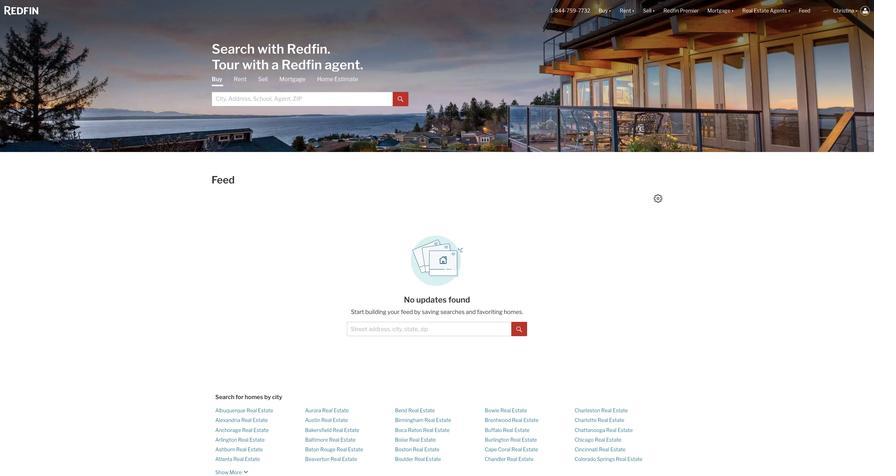 Task type: describe. For each thing, give the bounding box(es) containing it.
birmingham real estate
[[395, 417, 451, 423]]

real for chattanooga real estate
[[606, 427, 617, 433]]

844-
[[555, 8, 567, 14]]

estate up beaverton real estate "link"
[[348, 446, 363, 452]]

bend real estate link
[[395, 407, 435, 413]]

aurora
[[305, 407, 321, 413]]

1 vertical spatial by
[[264, 394, 271, 401]]

tab list containing buy
[[212, 75, 408, 106]]

arlington real estate link
[[215, 437, 265, 443]]

feed button
[[795, 0, 829, 21]]

submit search image for city, address, school, agent, zip search field on the top of page
[[398, 96, 403, 102]]

real for austin real estate
[[321, 417, 332, 423]]

ashburn real estate
[[215, 446, 263, 452]]

real for atlanta real estate
[[233, 456, 244, 462]]

real right springs
[[616, 456, 626, 462]]

redfin inside search with redfin. tour with a redfin agent.
[[281, 57, 322, 72]]

chattanooga real estate
[[575, 427, 633, 433]]

search with redfin. tour with a redfin agent.
[[212, 41, 363, 72]]

real for beaverton real estate
[[331, 456, 341, 462]]

beaverton real estate
[[305, 456, 357, 462]]

cincinnati real estate link
[[575, 446, 626, 452]]

real for chandler real estate
[[507, 456, 517, 462]]

chicago real estate link
[[575, 437, 621, 443]]

alexandria real estate link
[[215, 417, 268, 423]]

estate for charleston real estate
[[613, 407, 628, 413]]

estate for birmingham real estate
[[436, 417, 451, 423]]

brentwood
[[485, 417, 511, 423]]

real for brentwood real estate
[[512, 417, 522, 423]]

feed
[[401, 309, 413, 315]]

real for alexandria real estate
[[241, 417, 252, 423]]

for
[[236, 394, 244, 401]]

sell ▾ button
[[639, 0, 659, 21]]

boulder real estate link
[[395, 456, 441, 462]]

▾ for christina ▾
[[855, 8, 858, 14]]

no
[[404, 295, 415, 304]]

rent for rent
[[234, 76, 247, 82]]

chandler real estate
[[485, 456, 534, 462]]

favoriting
[[477, 309, 503, 315]]

chicago
[[575, 437, 594, 443]]

real for albuquerque real estate
[[247, 407, 257, 413]]

real for burlington real estate
[[510, 437, 521, 443]]

search for search with redfin. tour with a redfin agent.
[[212, 41, 255, 57]]

charlotte
[[575, 417, 597, 423]]

estate for arlington real estate
[[250, 437, 265, 443]]

building
[[365, 309, 386, 315]]

start building your feed by saving searches and favoriting homes.
[[351, 309, 523, 315]]

▾ for rent ▾
[[632, 8, 635, 14]]

alexandria
[[215, 417, 240, 423]]

estate for bakersfield real estate
[[344, 427, 359, 433]]

and
[[466, 309, 476, 315]]

city
[[272, 394, 282, 401]]

updates
[[416, 295, 447, 304]]

real for boulder real estate
[[415, 456, 425, 462]]

real inside dropdown button
[[742, 8, 753, 14]]

chattanooga real estate link
[[575, 427, 633, 433]]

anchorage real estate link
[[215, 427, 269, 433]]

aurora real estate
[[305, 407, 349, 413]]

mortgage for mortgage ▾
[[707, 8, 731, 14]]

show more link
[[215, 466, 250, 476]]

home estimate
[[317, 76, 358, 82]]

bakersfield
[[305, 427, 332, 433]]

real for ashburn real estate
[[236, 446, 247, 452]]

anchorage real estate
[[215, 427, 269, 433]]

tour
[[212, 57, 240, 72]]

rent ▾
[[620, 8, 635, 14]]

1 vertical spatial feed
[[212, 174, 235, 186]]

City, Address, School, Agent, ZIP search field
[[212, 92, 393, 106]]

baton
[[305, 446, 319, 452]]

estate for chicago real estate
[[606, 437, 621, 443]]

mortgage ▾ button
[[703, 0, 738, 21]]

estate down burlington real estate
[[523, 446, 538, 452]]

boston
[[395, 446, 412, 452]]

sell for sell ▾
[[643, 8, 652, 14]]

rent link
[[234, 75, 247, 83]]

saving
[[422, 309, 439, 315]]

bowie
[[485, 407, 499, 413]]

estate for aurora real estate
[[334, 407, 349, 413]]

albuquerque real estate link
[[215, 407, 273, 413]]

real for boise real estate
[[409, 437, 420, 443]]

burlington real estate link
[[485, 437, 537, 443]]

your
[[388, 309, 400, 315]]

sell for sell
[[258, 76, 268, 82]]

search for search for homes by city
[[215, 394, 234, 401]]

burlington real estate
[[485, 437, 537, 443]]

rent ▾ button
[[620, 0, 635, 21]]

estimate
[[334, 76, 358, 82]]

boise
[[395, 437, 408, 443]]

chandler
[[485, 456, 506, 462]]

burlington
[[485, 437, 509, 443]]

searches
[[440, 309, 465, 315]]

charleston
[[575, 407, 600, 413]]

estate for baltimore real estate
[[341, 437, 356, 443]]

feed inside button
[[799, 8, 811, 14]]

estate for boise real estate
[[421, 437, 436, 443]]

estate for alexandria real estate
[[253, 417, 268, 423]]

more
[[230, 469, 242, 475]]

home
[[317, 76, 333, 82]]

christina
[[833, 8, 854, 14]]

real for boston real estate
[[413, 446, 423, 452]]

Street address, city, state, zip search field
[[347, 322, 512, 336]]

sell link
[[258, 75, 268, 83]]

▾ for sell ▾
[[653, 8, 655, 14]]

rent ▾ button
[[616, 0, 639, 21]]

charleston real estate
[[575, 407, 628, 413]]

chicago real estate
[[575, 437, 621, 443]]

buy ▾
[[599, 8, 611, 14]]

real right rouge
[[337, 446, 347, 452]]

premier
[[680, 8, 699, 14]]

mortgage for mortgage
[[279, 76, 306, 82]]

start
[[351, 309, 364, 315]]

boulder
[[395, 456, 413, 462]]

real for anchorage real estate
[[242, 427, 252, 433]]

estate for boulder real estate
[[426, 456, 441, 462]]

real for charleston real estate
[[601, 407, 612, 413]]

boulder real estate
[[395, 456, 441, 462]]

1-844-759-7732
[[551, 8, 590, 14]]

arlington real estate
[[215, 437, 265, 443]]

buy for buy ▾
[[599, 8, 608, 14]]



Task type: vqa. For each thing, say whether or not it's contained in the screenshot.
"Chicago Homes for Sale"
no



Task type: locate. For each thing, give the bounding box(es) containing it.
0 vertical spatial sell
[[643, 8, 652, 14]]

real for cincinnati real estate
[[599, 446, 609, 452]]

mortgage up city, address, school, agent, zip search field on the top of page
[[279, 76, 306, 82]]

1 vertical spatial sell
[[258, 76, 268, 82]]

estate up baltimore real estate
[[344, 427, 359, 433]]

real up brentwood real estate
[[501, 407, 511, 413]]

redfin up mortgage link on the top of the page
[[281, 57, 322, 72]]

buffalo real estate link
[[485, 427, 530, 433]]

estate up cape coral real estate link
[[522, 437, 537, 443]]

estate for burlington real estate
[[522, 437, 537, 443]]

estate down anchorage real estate link
[[250, 437, 265, 443]]

cincinnati
[[575, 446, 598, 452]]

1 horizontal spatial sell
[[643, 8, 652, 14]]

real up burlington real estate
[[503, 427, 513, 433]]

estate down 'baton rouge real estate'
[[342, 456, 357, 462]]

1 horizontal spatial mortgage
[[707, 8, 731, 14]]

5 ▾ from the left
[[788, 8, 790, 14]]

estate for boston real estate
[[424, 446, 440, 452]]

estate for cincinnati real estate
[[610, 446, 626, 452]]

estate for atlanta real estate
[[245, 456, 260, 462]]

a
[[272, 57, 279, 72]]

1 horizontal spatial by
[[414, 309, 421, 315]]

real down aurora real estate link
[[321, 417, 332, 423]]

feed
[[799, 8, 811, 14], [212, 174, 235, 186]]

baton rouge real estate link
[[305, 446, 363, 452]]

aurora real estate link
[[305, 407, 349, 413]]

real down cape coral real estate link
[[507, 456, 517, 462]]

raton
[[408, 427, 422, 433]]

real down arlington real estate link
[[236, 446, 247, 452]]

real down anchorage real estate
[[238, 437, 248, 443]]

home estimate link
[[317, 75, 358, 83]]

real up the boca raton real estate link
[[425, 417, 435, 423]]

estate up birmingham real estate
[[420, 407, 435, 413]]

search
[[212, 41, 255, 57], [215, 394, 234, 401]]

real up cape coral real estate link
[[510, 437, 521, 443]]

estate for charlotte real estate
[[609, 417, 624, 423]]

real down 'alexandria real estate' at the bottom left
[[242, 427, 252, 433]]

0 vertical spatial submit search image
[[398, 96, 403, 102]]

0 horizontal spatial buy
[[212, 76, 222, 82]]

estate up brentwood real estate
[[512, 407, 527, 413]]

0 vertical spatial redfin
[[664, 8, 679, 14]]

estate for bowie real estate
[[512, 407, 527, 413]]

0 vertical spatial mortgage
[[707, 8, 731, 14]]

cape
[[485, 446, 497, 452]]

estate up charlotte real estate
[[613, 407, 628, 413]]

real down burlington real estate
[[512, 446, 522, 452]]

0 horizontal spatial by
[[264, 394, 271, 401]]

sell inside dropdown button
[[643, 8, 652, 14]]

▾ inside dropdown button
[[788, 8, 790, 14]]

austin
[[305, 417, 320, 423]]

real for baltimore real estate
[[329, 437, 339, 443]]

with
[[257, 41, 284, 57], [242, 57, 269, 72]]

estate up 'baton rouge real estate'
[[341, 437, 356, 443]]

charlotte real estate link
[[575, 417, 624, 423]]

estate right springs
[[627, 456, 643, 462]]

sell right rent ▾
[[643, 8, 652, 14]]

bend real estate
[[395, 407, 435, 413]]

real up buffalo real estate
[[512, 417, 522, 423]]

real up boulder real estate link
[[413, 446, 423, 452]]

real down baton rouge real estate link
[[331, 456, 341, 462]]

estate for austin real estate
[[333, 417, 348, 423]]

0 vertical spatial feed
[[799, 8, 811, 14]]

buy for buy
[[212, 76, 222, 82]]

baton rouge real estate
[[305, 446, 363, 452]]

0 vertical spatial by
[[414, 309, 421, 315]]

real right mortgage ▾
[[742, 8, 753, 14]]

estate down homes
[[258, 407, 273, 413]]

0 horizontal spatial mortgage
[[279, 76, 306, 82]]

by left city at the bottom left of the page
[[264, 394, 271, 401]]

real down charlotte real estate link
[[606, 427, 617, 433]]

boston real estate link
[[395, 446, 440, 452]]

no updates found
[[404, 295, 470, 304]]

mortgage ▾
[[707, 8, 734, 14]]

1 vertical spatial mortgage
[[279, 76, 306, 82]]

real down homes
[[247, 407, 257, 413]]

real for bakersfield real estate
[[333, 427, 343, 433]]

real for birmingham real estate
[[425, 417, 435, 423]]

real for bowie real estate
[[501, 407, 511, 413]]

baltimore
[[305, 437, 328, 443]]

real down albuquerque real estate link
[[241, 417, 252, 423]]

alexandria real estate
[[215, 417, 268, 423]]

0 vertical spatial rent
[[620, 8, 631, 14]]

real up birmingham
[[408, 407, 419, 413]]

mortgage ▾ button
[[707, 0, 734, 21]]

1 horizontal spatial redfin
[[664, 8, 679, 14]]

search up albuquerque
[[215, 394, 234, 401]]

rent
[[620, 8, 631, 14], [234, 76, 247, 82]]

christina ▾
[[833, 8, 858, 14]]

atlanta real estate
[[215, 456, 260, 462]]

real down the raton
[[409, 437, 420, 443]]

cape coral real estate link
[[485, 446, 538, 452]]

sell ▾ button
[[643, 0, 655, 21]]

boca raton real estate
[[395, 427, 450, 433]]

birmingham
[[395, 417, 424, 423]]

1 horizontal spatial submit search image
[[517, 326, 522, 332]]

estate down albuquerque real estate link
[[253, 417, 268, 423]]

1 vertical spatial rent
[[234, 76, 247, 82]]

chandler real estate link
[[485, 456, 534, 462]]

estate down brentwood real estate "link"
[[514, 427, 530, 433]]

sell ▾
[[643, 8, 655, 14]]

bakersfield real estate link
[[305, 427, 359, 433]]

buy link
[[212, 75, 222, 86]]

austin real estate
[[305, 417, 348, 423]]

boca raton real estate link
[[395, 427, 450, 433]]

▾ right agents
[[788, 8, 790, 14]]

buffalo
[[485, 427, 502, 433]]

real for bend real estate
[[408, 407, 419, 413]]

birmingham real estate link
[[395, 417, 451, 423]]

estate left agents
[[754, 8, 769, 14]]

sell right the rent link
[[258, 76, 268, 82]]

▾ for buy ▾
[[609, 8, 611, 14]]

estate for chattanooga real estate
[[618, 427, 633, 433]]

submit search image
[[398, 96, 403, 102], [517, 326, 522, 332]]

real down birmingham real estate 'link'
[[423, 427, 433, 433]]

0 horizontal spatial feed
[[212, 174, 235, 186]]

real up charlotte real estate
[[601, 407, 612, 413]]

0 horizontal spatial sell
[[258, 76, 268, 82]]

beaverton real estate link
[[305, 456, 357, 462]]

estate down arlington real estate link
[[248, 446, 263, 452]]

1-
[[551, 8, 555, 14]]

real up springs
[[599, 446, 609, 452]]

estate down boston real estate
[[426, 456, 441, 462]]

charleston real estate link
[[575, 407, 628, 413]]

real up chattanooga real estate link
[[598, 417, 608, 423]]

0 vertical spatial search
[[212, 41, 255, 57]]

1 horizontal spatial rent
[[620, 8, 631, 14]]

buy inside dropdown button
[[599, 8, 608, 14]]

1 horizontal spatial feed
[[799, 8, 811, 14]]

1 vertical spatial search
[[215, 394, 234, 401]]

mortgage
[[707, 8, 731, 14], [279, 76, 306, 82]]

estate for beaverton real estate
[[342, 456, 357, 462]]

mortgage inside mortgage ▾ dropdown button
[[707, 8, 731, 14]]

boca
[[395, 427, 407, 433]]

0 vertical spatial buy
[[599, 8, 608, 14]]

real up austin real estate link
[[322, 407, 333, 413]]

real estate agents ▾
[[742, 8, 790, 14]]

estate down chattanooga real estate
[[606, 437, 621, 443]]

1 vertical spatial redfin
[[281, 57, 322, 72]]

bowie real estate link
[[485, 407, 527, 413]]

4 ▾ from the left
[[732, 8, 734, 14]]

rent for rent ▾
[[620, 8, 631, 14]]

real down boston real estate
[[415, 456, 425, 462]]

6 ▾ from the left
[[855, 8, 858, 14]]

bend
[[395, 407, 407, 413]]

bakersfield real estate
[[305, 427, 359, 433]]

buy
[[599, 8, 608, 14], [212, 76, 222, 82]]

austin real estate link
[[305, 417, 348, 423]]

1 vertical spatial submit search image
[[517, 326, 522, 332]]

baltimore real estate
[[305, 437, 356, 443]]

real up baltimore real estate
[[333, 427, 343, 433]]

2 ▾ from the left
[[632, 8, 635, 14]]

homes
[[245, 394, 263, 401]]

1 ▾ from the left
[[609, 8, 611, 14]]

real for chicago real estate
[[595, 437, 605, 443]]

estate up chattanooga real estate
[[609, 417, 624, 423]]

estate for ashburn real estate
[[248, 446, 263, 452]]

estate up colorado springs real estate
[[610, 446, 626, 452]]

real up the cincinnati real estate
[[595, 437, 605, 443]]

estate for buffalo real estate
[[514, 427, 530, 433]]

sell inside tab list
[[258, 76, 268, 82]]

real estate agents ▾ button
[[738, 0, 795, 21]]

real down ashburn real estate link
[[233, 456, 244, 462]]

estate for chandler real estate
[[519, 456, 534, 462]]

estate down cape coral real estate link
[[519, 456, 534, 462]]

real up baton rouge real estate link
[[329, 437, 339, 443]]

estate down birmingham real estate 'link'
[[435, 427, 450, 433]]

tab list
[[212, 75, 408, 106]]

▾ left the real estate agents ▾
[[732, 8, 734, 14]]

3 ▾ from the left
[[653, 8, 655, 14]]

cincinnati real estate
[[575, 446, 626, 452]]

estate for albuquerque real estate
[[258, 407, 273, 413]]

rent inside tab list
[[234, 76, 247, 82]]

1 vertical spatial buy
[[212, 76, 222, 82]]

by
[[414, 309, 421, 315], [264, 394, 271, 401]]

estate up the boca raton real estate link
[[436, 417, 451, 423]]

estate for brentwood real estate
[[523, 417, 539, 423]]

▾ right christina
[[855, 8, 858, 14]]

by right feed
[[414, 309, 421, 315]]

estate down boca raton real estate
[[421, 437, 436, 443]]

▾ left rent ▾
[[609, 8, 611, 14]]

redfin left premier
[[664, 8, 679, 14]]

rent inside dropdown button
[[620, 8, 631, 14]]

▾ for mortgage ▾
[[732, 8, 734, 14]]

estate down charlotte real estate link
[[618, 427, 633, 433]]

show more
[[215, 469, 242, 475]]

springs
[[597, 456, 615, 462]]

real for aurora real estate
[[322, 407, 333, 413]]

agent.
[[325, 57, 363, 72]]

bowie real estate
[[485, 407, 527, 413]]

search up the rent link
[[212, 41, 255, 57]]

submit search image for street address, city, state, zip search box
[[517, 326, 522, 332]]

buy down the tour
[[212, 76, 222, 82]]

0 horizontal spatial submit search image
[[398, 96, 403, 102]]

1 horizontal spatial buy
[[599, 8, 608, 14]]

estate up buffalo real estate
[[523, 417, 539, 423]]

▾ right rent ▾
[[653, 8, 655, 14]]

estate down 'alexandria real estate' at the bottom left
[[254, 427, 269, 433]]

estate for anchorage real estate
[[254, 427, 269, 433]]

real for charlotte real estate
[[598, 417, 608, 423]]

estate up boulder real estate link
[[424, 446, 440, 452]]

buy right 7732
[[599, 8, 608, 14]]

estate for bend real estate
[[420, 407, 435, 413]]

estate up bakersfield real estate link
[[333, 417, 348, 423]]

estate inside 'real estate agents ▾' link
[[754, 8, 769, 14]]

redfin inside button
[[664, 8, 679, 14]]

ashburn
[[215, 446, 235, 452]]

rent right the buy ▾
[[620, 8, 631, 14]]

▾ left sell ▾
[[632, 8, 635, 14]]

estate down ashburn real estate link
[[245, 456, 260, 462]]

redfin premier button
[[659, 0, 703, 21]]

albuquerque real estate
[[215, 407, 273, 413]]

759-
[[567, 8, 578, 14]]

agents
[[770, 8, 787, 14]]

7732
[[578, 8, 590, 14]]

real for arlington real estate
[[238, 437, 248, 443]]

mortgage inside tab list
[[279, 76, 306, 82]]

rent down the tour
[[234, 76, 247, 82]]

anchorage
[[215, 427, 241, 433]]

boise real estate
[[395, 437, 436, 443]]

rouge
[[320, 446, 336, 452]]

found
[[448, 295, 470, 304]]

cape coral real estate
[[485, 446, 538, 452]]

mortgage right premier
[[707, 8, 731, 14]]

baltimore real estate link
[[305, 437, 356, 443]]

real for buffalo real estate
[[503, 427, 513, 433]]

coral
[[498, 446, 511, 452]]

albuquerque
[[215, 407, 246, 413]]

atlanta
[[215, 456, 232, 462]]

colorado springs real estate link
[[575, 456, 643, 462]]

search inside search with redfin. tour with a redfin agent.
[[212, 41, 255, 57]]

homes.
[[504, 309, 523, 315]]

0 horizontal spatial redfin
[[281, 57, 322, 72]]

0 horizontal spatial rent
[[234, 76, 247, 82]]

estate up austin real estate link
[[334, 407, 349, 413]]



